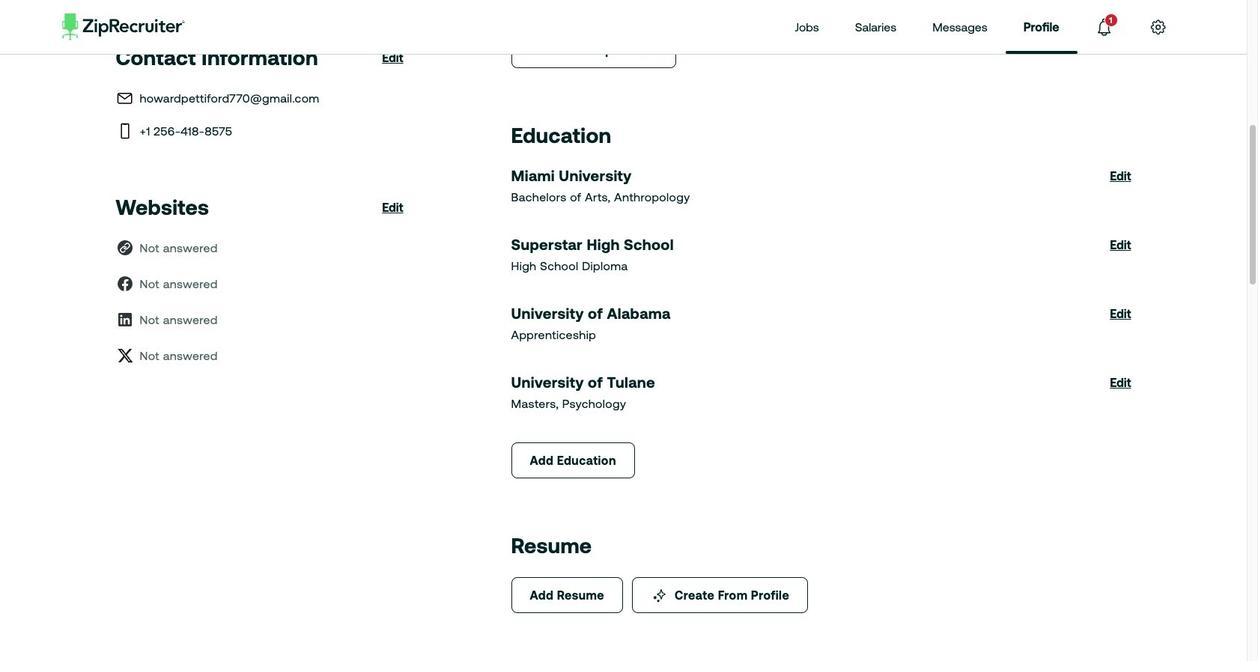 Task type: describe. For each thing, give the bounding box(es) containing it.
contact information element
[[0, 0, 1247, 662]]

ziprecruiter image
[[62, 13, 185, 40]]



Task type: locate. For each thing, give the bounding box(es) containing it.
more information element
[[0, 0, 1247, 662]]

skills element
[[0, 0, 1247, 662]]

websites element
[[0, 0, 1247, 662], [0, 0, 1247, 662]]

None field
[[435, 277, 804, 315], [435, 354, 804, 391], [435, 430, 804, 468], [435, 506, 804, 544], [435, 277, 804, 315], [435, 354, 804, 391], [435, 430, 804, 468], [435, 506, 804, 544]]



Task type: vqa. For each thing, say whether or not it's contained in the screenshot.
the bottom Save job for later IMAGE
no



